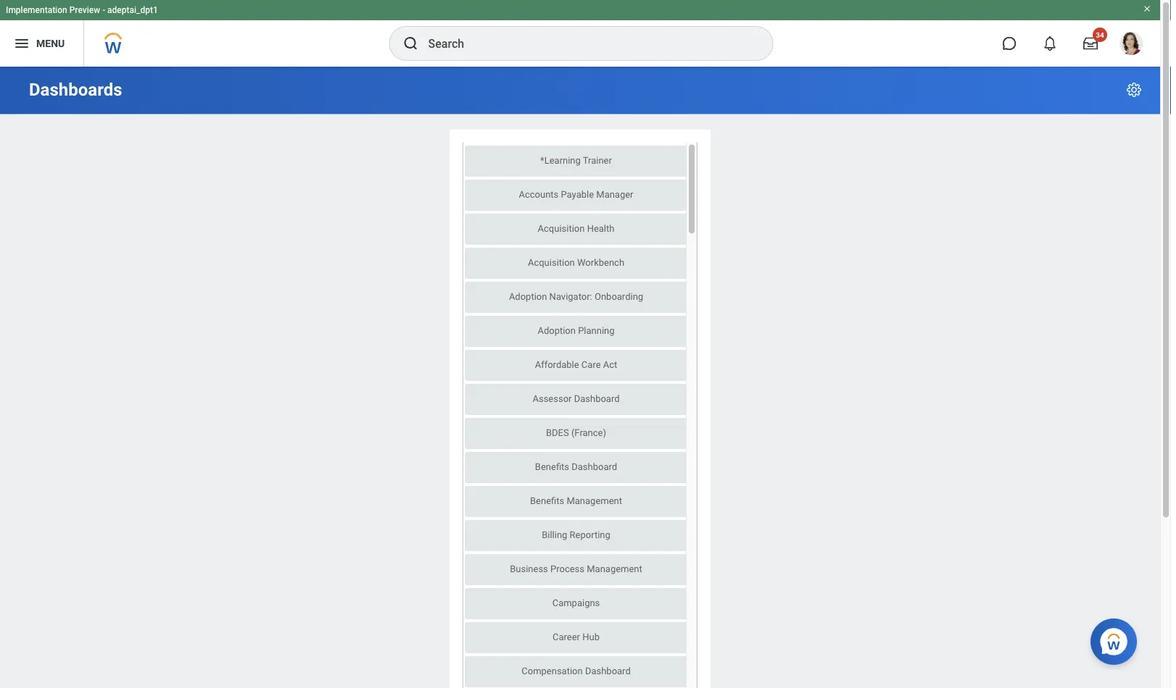 Task type: locate. For each thing, give the bounding box(es) containing it.
-
[[102, 5, 105, 15]]

1 vertical spatial acquisition
[[528, 257, 575, 268]]

34
[[1096, 30, 1104, 39]]

adoption
[[509, 291, 547, 302], [538, 325, 576, 336]]

compensation dashboard
[[522, 666, 631, 677]]

dashboard for benefits dashboard
[[572, 462, 617, 472]]

benefits down 'bdes'
[[535, 462, 569, 472]]

management down reporting
[[587, 564, 642, 575]]

trainer
[[583, 155, 612, 166]]

*learning
[[540, 155, 581, 166]]

adeptai_dpt1
[[107, 5, 158, 15]]

business
[[510, 564, 548, 575]]

1 vertical spatial adoption
[[538, 325, 576, 336]]

compensation
[[522, 666, 583, 677]]

hub
[[583, 632, 600, 643]]

dashboard down "(france)"
[[572, 462, 617, 472]]

search image
[[402, 35, 420, 52]]

configure image
[[1126, 81, 1143, 99]]

acquisition health link
[[465, 214, 688, 245]]

*learning trainer
[[540, 155, 612, 166]]

adoption navigator: onboarding
[[509, 291, 643, 302]]

0 vertical spatial dashboard
[[574, 393, 620, 404]]

campaigns
[[552, 598, 600, 609]]

benefits up billing
[[530, 496, 564, 507]]

preview
[[69, 5, 100, 15]]

1 vertical spatial dashboard
[[572, 462, 617, 472]]

acquisition
[[538, 223, 585, 234], [528, 257, 575, 268]]

business process management
[[510, 564, 642, 575]]

menu banner
[[0, 0, 1160, 67]]

billing reporting
[[542, 530, 611, 541]]

dashboard
[[574, 393, 620, 404], [572, 462, 617, 472], [585, 666, 631, 677]]

1 vertical spatial benefits
[[530, 496, 564, 507]]

(france)
[[571, 428, 606, 438]]

accounts
[[519, 189, 559, 200]]

dashboard for assessor dashboard
[[574, 393, 620, 404]]

management up reporting
[[567, 496, 622, 507]]

dashboard down care
[[574, 393, 620, 404]]

acquisition up the navigator:
[[528, 257, 575, 268]]

adoption up affordable
[[538, 325, 576, 336]]

0 vertical spatial adoption
[[509, 291, 547, 302]]

adoption for adoption planning
[[538, 325, 576, 336]]

2 vertical spatial dashboard
[[585, 666, 631, 677]]

acquisition inside "link"
[[528, 257, 575, 268]]

adoption planning
[[538, 325, 615, 336]]

benefits dashboard
[[535, 462, 617, 472]]

acquisition workbench link
[[465, 248, 688, 279]]

dashboard down hub
[[585, 666, 631, 677]]

bdes
[[546, 428, 569, 438]]

dashboards main content
[[0, 67, 1160, 689]]

process
[[550, 564, 585, 575]]

0 vertical spatial benefits
[[535, 462, 569, 472]]

payable
[[561, 189, 594, 200]]

care
[[582, 359, 601, 370]]

0 vertical spatial acquisition
[[538, 223, 585, 234]]

health
[[587, 223, 615, 234]]

1 vertical spatial management
[[587, 564, 642, 575]]

acquisition down "accounts payable manager" link
[[538, 223, 585, 234]]

*learning trainer link
[[465, 145, 688, 177]]

menu
[[36, 37, 65, 49]]

management
[[567, 496, 622, 507], [587, 564, 642, 575]]

close environment banner image
[[1143, 4, 1152, 13]]

34 button
[[1075, 28, 1107, 59]]

benefits dashboard link
[[465, 452, 688, 483]]

benefits
[[535, 462, 569, 472], [530, 496, 564, 507]]

career hub
[[553, 632, 600, 643]]

act
[[603, 359, 617, 370]]

affordable
[[535, 359, 579, 370]]

planning
[[578, 325, 615, 336]]

compensation dashboard link
[[465, 657, 688, 688]]

implementation
[[6, 5, 67, 15]]

adoption left the navigator:
[[509, 291, 547, 302]]



Task type: describe. For each thing, give the bounding box(es) containing it.
navigator:
[[549, 291, 592, 302]]

accounts payable manager link
[[465, 179, 688, 211]]

reporting
[[570, 530, 611, 541]]

career hub link
[[465, 623, 688, 654]]

benefits for benefits management
[[530, 496, 564, 507]]

onboarding
[[595, 291, 643, 302]]

campaigns link
[[465, 589, 688, 620]]

justify image
[[13, 35, 30, 52]]

benefits management link
[[465, 486, 688, 517]]

assessor
[[533, 393, 572, 404]]

adoption navigator: onboarding link
[[465, 282, 688, 313]]

notifications large image
[[1043, 36, 1057, 51]]

accounts payable manager
[[519, 189, 634, 200]]

dashboards
[[29, 79, 122, 100]]

adoption for adoption navigator: onboarding
[[509, 291, 547, 302]]

affordable care act
[[535, 359, 617, 370]]

acquisition for acquisition workbench
[[528, 257, 575, 268]]

benefits for benefits dashboard
[[535, 462, 569, 472]]

billing
[[542, 530, 567, 541]]

Search Workday  search field
[[428, 28, 743, 59]]

bdes (france)
[[546, 428, 606, 438]]

business process management link
[[465, 554, 688, 586]]

benefits management
[[530, 496, 622, 507]]

assessor dashboard
[[533, 393, 620, 404]]

affordable care act link
[[465, 350, 688, 381]]

adoption planning link
[[465, 316, 688, 347]]

bdes (france) link
[[465, 418, 688, 449]]

acquisition health
[[538, 223, 615, 234]]

manager
[[596, 189, 634, 200]]

career
[[553, 632, 580, 643]]

billing reporting link
[[465, 520, 688, 552]]

acquisition workbench
[[528, 257, 624, 268]]

menu button
[[0, 20, 84, 67]]

profile logan mcneil image
[[1120, 32, 1143, 58]]

workbench
[[577, 257, 624, 268]]

assessor dashboard link
[[465, 384, 688, 415]]

implementation preview -   adeptai_dpt1
[[6, 5, 158, 15]]

inbox large image
[[1084, 36, 1098, 51]]

acquisition for acquisition health
[[538, 223, 585, 234]]

dashboard for compensation dashboard
[[585, 666, 631, 677]]

0 vertical spatial management
[[567, 496, 622, 507]]



Task type: vqa. For each thing, say whether or not it's contained in the screenshot.
the Acquisition
yes



